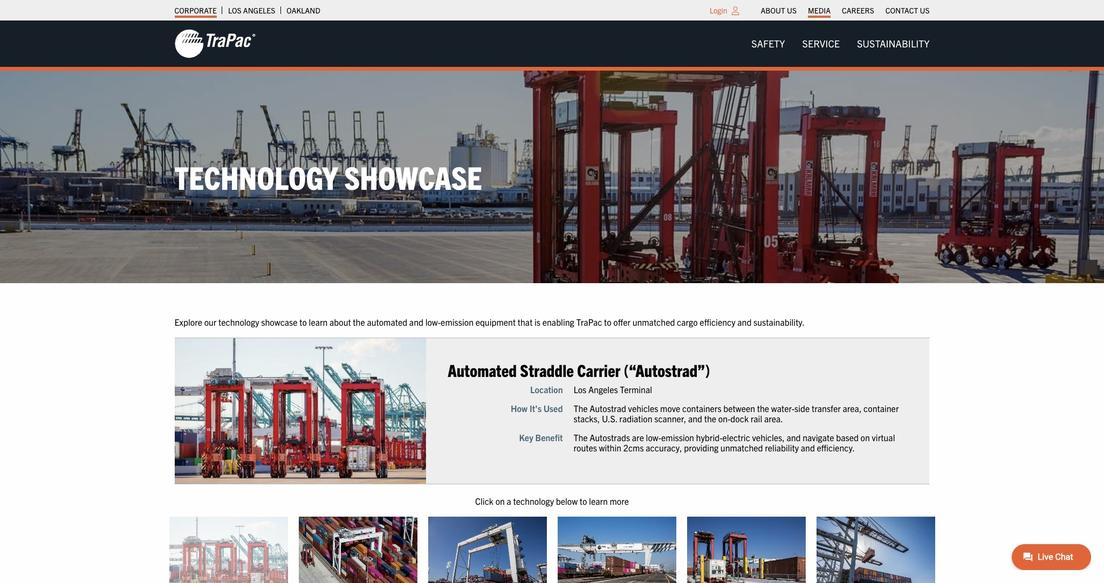 Task type: locate. For each thing, give the bounding box(es) containing it.
0 vertical spatial angeles
[[243, 5, 275, 15]]

oakland
[[287, 5, 321, 15]]

0 vertical spatial the
[[574, 403, 588, 414]]

efficiency
[[700, 317, 736, 327]]

learn left about in the bottom left of the page
[[309, 317, 328, 327]]

corporate image
[[175, 29, 256, 59]]

0 horizontal spatial los
[[228, 5, 242, 15]]

unmatched down dock
[[721, 443, 763, 454]]

menu bar up service
[[755, 3, 936, 18]]

0 horizontal spatial angeles
[[243, 5, 275, 15]]

angeles left oakland link
[[243, 5, 275, 15]]

containers
[[683, 403, 722, 414]]

1 vertical spatial low-
[[646, 432, 662, 443]]

los inside automated straddle carrier ("autostrad") main content
[[574, 384, 587, 395]]

2 us from the left
[[920, 5, 930, 15]]

unmatched inside the autostrads are low-emission hybrid-electric vehicles, and navigate based on virtual routes within 2cms accuracy, providing unmatched reliability and efficiency.
[[721, 443, 763, 454]]

accuracy,
[[646, 443, 682, 454]]

us for about us
[[787, 5, 797, 15]]

below
[[556, 496, 578, 506]]

unmatched right offer
[[633, 317, 675, 327]]

0 vertical spatial learn
[[309, 317, 328, 327]]

0 vertical spatial emission
[[441, 317, 474, 327]]

0 horizontal spatial learn
[[309, 317, 328, 327]]

careers link
[[842, 3, 875, 18]]

1 horizontal spatial low-
[[646, 432, 662, 443]]

within
[[599, 443, 622, 454]]

carrier
[[577, 360, 621, 381]]

1 vertical spatial unmatched
[[721, 443, 763, 454]]

how
[[511, 403, 528, 414]]

1 vertical spatial trapac los angeles automated straddle carrier image
[[169, 517, 288, 583]]

vehicles,
[[753, 432, 785, 443]]

sustainability link
[[849, 33, 939, 55]]

low- right automated
[[426, 317, 441, 327]]

2 the from the top
[[574, 432, 588, 443]]

on inside the autostrads are low-emission hybrid-electric vehicles, and navigate based on virtual routes within 2cms accuracy, providing unmatched reliability and efficiency.
[[861, 432, 870, 443]]

sustainability
[[857, 37, 930, 50]]

1 the from the top
[[574, 403, 588, 414]]

us right contact at the right of page
[[920, 5, 930, 15]]

learn left more
[[589, 496, 608, 506]]

to left offer
[[604, 317, 612, 327]]

1 vertical spatial menu bar
[[743, 33, 939, 55]]

angeles up autostrad
[[589, 384, 618, 395]]

vehicles
[[628, 403, 659, 414]]

the left autostrad
[[574, 403, 588, 414]]

menu bar down careers 'link'
[[743, 33, 939, 55]]

reliability
[[765, 443, 799, 454]]

service
[[803, 37, 840, 50]]

on
[[861, 432, 870, 443], [496, 496, 505, 506]]

technology right our
[[219, 317, 259, 327]]

0 vertical spatial low-
[[426, 317, 441, 327]]

cargo
[[677, 317, 698, 327]]

login link
[[710, 5, 728, 15]]

efficiency.
[[817, 443, 855, 454]]

light image
[[732, 6, 740, 15]]

automated straddle carrier ("autostrad")
[[448, 360, 710, 381]]

1 horizontal spatial los
[[574, 384, 587, 395]]

the for the autostrad vehicles move containers between the water-side transfer area, container stacks, u.s. radiation scanner, and the on-dock rail area.
[[574, 403, 588, 414]]

0 horizontal spatial the
[[353, 317, 365, 327]]

0 vertical spatial menu bar
[[755, 3, 936, 18]]

the down stacks,
[[574, 432, 588, 443]]

2 horizontal spatial to
[[604, 317, 612, 327]]

los inside los angeles link
[[228, 5, 242, 15]]

1 us from the left
[[787, 5, 797, 15]]

the inside the autostrads are low-emission hybrid-electric vehicles, and navigate based on virtual routes within 2cms accuracy, providing unmatched reliability and efficiency.
[[574, 432, 588, 443]]

area,
[[843, 403, 862, 414]]

the inside the autostrad vehicles move containers between the water-side transfer area, container stacks, u.s. radiation scanner, and the on-dock rail area.
[[574, 403, 588, 414]]

technology
[[175, 157, 338, 197]]

on right based
[[861, 432, 870, 443]]

0 vertical spatial on
[[861, 432, 870, 443]]

more
[[610, 496, 629, 506]]

technology right a
[[513, 496, 554, 506]]

emission inside the autostrads are low-emission hybrid-electric vehicles, and navigate based on virtual routes within 2cms accuracy, providing unmatched reliability and efficiency.
[[662, 432, 694, 443]]

our
[[204, 317, 217, 327]]

los angeles
[[228, 5, 275, 15]]

the right about in the bottom left of the page
[[353, 317, 365, 327]]

us right about
[[787, 5, 797, 15]]

technology showcase
[[175, 157, 482, 197]]

1 horizontal spatial unmatched
[[721, 443, 763, 454]]

a
[[507, 496, 511, 506]]

los up corporate 'image'
[[228, 5, 242, 15]]

and right reliability
[[801, 443, 815, 454]]

unmatched
[[633, 317, 675, 327], [721, 443, 763, 454]]

move
[[661, 403, 681, 414]]

low- right are
[[646, 432, 662, 443]]

los angeles terminal
[[574, 384, 652, 395]]

automated straddle carrier ("autostrad") main content
[[164, 316, 1105, 583]]

and left navigate
[[787, 432, 801, 443]]

1 horizontal spatial technology
[[513, 496, 554, 506]]

1 vertical spatial emission
[[662, 432, 694, 443]]

key
[[519, 432, 534, 443]]

learn
[[309, 317, 328, 327], [589, 496, 608, 506]]

0 horizontal spatial technology
[[219, 317, 259, 327]]

0 horizontal spatial unmatched
[[633, 317, 675, 327]]

to right showcase
[[300, 317, 307, 327]]

the
[[574, 403, 588, 414], [574, 432, 588, 443]]

us inside 'link'
[[787, 5, 797, 15]]

1 horizontal spatial learn
[[589, 496, 608, 506]]

low-
[[426, 317, 441, 327], [646, 432, 662, 443]]

("autostrad")
[[624, 360, 710, 381]]

emission
[[441, 317, 474, 327], [662, 432, 694, 443]]

0 vertical spatial los
[[228, 5, 242, 15]]

autostrad
[[590, 403, 626, 414]]

0 vertical spatial unmatched
[[633, 317, 675, 327]]

trapac los angeles automated straddle carrier image
[[175, 339, 426, 484], [169, 517, 288, 583]]

to
[[300, 317, 307, 327], [604, 317, 612, 327], [580, 496, 587, 506]]

0 vertical spatial trapac los angeles automated straddle carrier image
[[175, 339, 426, 484]]

1 horizontal spatial emission
[[662, 432, 694, 443]]

click on a technology below to learn more
[[475, 496, 629, 506]]

los down 'automated straddle carrier ("autostrad")'
[[574, 384, 587, 395]]

careers
[[842, 5, 875, 15]]

0 horizontal spatial us
[[787, 5, 797, 15]]

1 vertical spatial the
[[574, 432, 588, 443]]

emission down scanner,
[[662, 432, 694, 443]]

the
[[353, 317, 365, 327], [758, 403, 770, 414], [705, 413, 717, 424]]

showcase
[[344, 157, 482, 197]]

1 vertical spatial technology
[[513, 496, 554, 506]]

1 horizontal spatial on
[[861, 432, 870, 443]]

to right below
[[580, 496, 587, 506]]

1 horizontal spatial us
[[920, 5, 930, 15]]

and right efficiency
[[738, 317, 752, 327]]

the left water-
[[758, 403, 770, 414]]

0 horizontal spatial on
[[496, 496, 505, 506]]

1 vertical spatial angeles
[[589, 384, 618, 395]]

low- inside the autostrads are low-emission hybrid-electric vehicles, and navigate based on virtual routes within 2cms accuracy, providing unmatched reliability and efficiency.
[[646, 432, 662, 443]]

menu bar
[[755, 3, 936, 18], [743, 33, 939, 55]]

the left on-
[[705, 413, 717, 424]]

on left a
[[496, 496, 505, 506]]

los
[[228, 5, 242, 15], [574, 384, 587, 395]]

1 horizontal spatial angeles
[[589, 384, 618, 395]]

1 vertical spatial los
[[574, 384, 587, 395]]

equipment
[[476, 317, 516, 327]]

angeles inside automated straddle carrier ("autostrad") main content
[[589, 384, 618, 395]]

0 vertical spatial technology
[[219, 317, 259, 327]]

and right automated
[[410, 317, 424, 327]]

it's
[[530, 403, 542, 414]]

and
[[410, 317, 424, 327], [738, 317, 752, 327], [689, 413, 703, 424], [787, 432, 801, 443], [801, 443, 815, 454]]

emission left equipment
[[441, 317, 474, 327]]

los for los angeles terminal
[[574, 384, 587, 395]]

0 horizontal spatial low-
[[426, 317, 441, 327]]

us
[[787, 5, 797, 15], [920, 5, 930, 15]]

and up hybrid-
[[689, 413, 703, 424]]

the autostrads are low-emission hybrid-electric vehicles, and navigate based on virtual routes within 2cms accuracy, providing unmatched reliability and efficiency.
[[574, 432, 896, 454]]

contact us link
[[886, 3, 930, 18]]

is
[[535, 317, 541, 327]]



Task type: vqa. For each thing, say whether or not it's contained in the screenshot.
Us associated with Contact Us
yes



Task type: describe. For each thing, give the bounding box(es) containing it.
are
[[632, 432, 644, 443]]

menu bar containing safety
[[743, 33, 939, 55]]

the for the autostrads are low-emission hybrid-electric vehicles, and navigate based on virtual routes within 2cms accuracy, providing unmatched reliability and efficiency.
[[574, 432, 588, 443]]

providing
[[684, 443, 719, 454]]

side
[[795, 403, 810, 414]]

2cms
[[624, 443, 644, 454]]

automated
[[448, 360, 517, 381]]

0 horizontal spatial emission
[[441, 317, 474, 327]]

about us link
[[761, 3, 797, 18]]

click
[[475, 496, 494, 506]]

showcase
[[261, 317, 298, 327]]

0 horizontal spatial to
[[300, 317, 307, 327]]

area.
[[765, 413, 783, 424]]

trapac los angeles automated radiation scanning image
[[687, 517, 806, 583]]

contact us
[[886, 5, 930, 15]]

autostrads
[[590, 432, 630, 443]]

corporate
[[175, 5, 217, 15]]

sustainability.
[[754, 317, 805, 327]]

los angeles link
[[228, 3, 275, 18]]

and inside the autostrad vehicles move containers between the water-side transfer area, container stacks, u.s. radiation scanner, and the on-dock rail area.
[[689, 413, 703, 424]]

virtual
[[872, 432, 896, 443]]

used
[[544, 403, 563, 414]]

terminal
[[620, 384, 652, 395]]

electric
[[723, 432, 751, 443]]

menu bar containing about us
[[755, 3, 936, 18]]

based
[[837, 432, 859, 443]]

hybrid-
[[696, 432, 723, 443]]

login
[[710, 5, 728, 15]]

navigate
[[803, 432, 835, 443]]

that
[[518, 317, 533, 327]]

automated
[[367, 317, 408, 327]]

rail
[[751, 413, 763, 424]]

about
[[761, 5, 786, 15]]

about
[[330, 317, 351, 327]]

on-
[[719, 413, 731, 424]]

radiation
[[620, 413, 653, 424]]

1 vertical spatial on
[[496, 496, 505, 506]]

transfer
[[812, 403, 841, 414]]

key benefit
[[519, 432, 563, 443]]

2 horizontal spatial the
[[758, 403, 770, 414]]

us for contact us
[[920, 5, 930, 15]]

offer
[[614, 317, 631, 327]]

about us
[[761, 5, 797, 15]]

corporate link
[[175, 3, 217, 18]]

the autostrad vehicles move containers between the water-side transfer area, container stacks, u.s. radiation scanner, and the on-dock rail area.
[[574, 403, 899, 424]]

safety link
[[743, 33, 794, 55]]

scanner,
[[655, 413, 687, 424]]

location
[[530, 384, 563, 395]]

water-
[[772, 403, 795, 414]]

dock
[[731, 413, 749, 424]]

media
[[808, 5, 831, 15]]

container
[[864, 403, 899, 414]]

benefit
[[536, 432, 563, 443]]

los for los angeles
[[228, 5, 242, 15]]

explore our technology showcase to learn about the automated and low-emission equipment that is enabling trapac to offer unmatched cargo efficiency and sustainability.
[[175, 317, 805, 327]]

angeles for los angeles
[[243, 5, 275, 15]]

enabling
[[543, 317, 575, 327]]

between
[[724, 403, 756, 414]]

trapac
[[577, 317, 602, 327]]

safety
[[752, 37, 785, 50]]

1 horizontal spatial to
[[580, 496, 587, 506]]

service link
[[794, 33, 849, 55]]

straddle
[[520, 360, 574, 381]]

1 vertical spatial learn
[[589, 496, 608, 506]]

contact
[[886, 5, 919, 15]]

angeles for los angeles terminal
[[589, 384, 618, 395]]

stacks,
[[574, 413, 600, 424]]

1 horizontal spatial the
[[705, 413, 717, 424]]

explore
[[175, 317, 202, 327]]

oakland link
[[287, 3, 321, 18]]

routes
[[574, 443, 597, 454]]

trapac los angeles automated stacking crane image
[[299, 517, 417, 583]]

how it's used
[[511, 403, 563, 414]]

u.s.
[[602, 413, 618, 424]]

media link
[[808, 3, 831, 18]]



